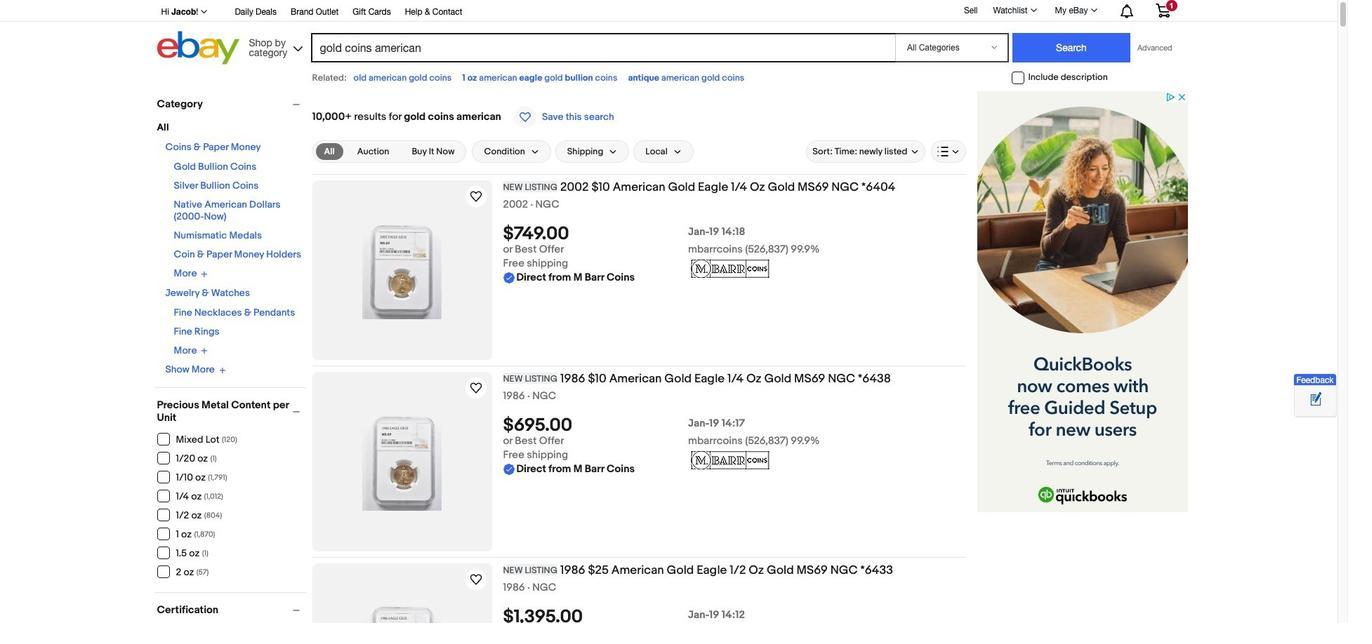 Task type: describe. For each thing, give the bounding box(es) containing it.
watch 1986 $10 american gold eagle 1/4 oz gold ms69 ngc *6438 image
[[467, 380, 484, 397]]

3 heading from the top
[[503, 564, 893, 578]]

visit mbarrcoins ebay store! image for direct from m barr coins text box
[[688, 257, 773, 281]]

listing options selector. list view selected. image
[[937, 146, 960, 157]]

heading for direct from m barr coins text box
[[503, 181, 896, 195]]

Direct from M Barr Coins text field
[[503, 271, 635, 285]]

heading for direct from m barr coins text field at the bottom of the page
[[503, 372, 891, 386]]



Task type: locate. For each thing, give the bounding box(es) containing it.
1986 $10 american gold eagle 1/4 oz gold ms69 ngc *6438 image
[[362, 413, 442, 511]]

1 vertical spatial heading
[[503, 372, 891, 386]]

my ebay image
[[1091, 8, 1098, 12]]

watch 1986 $25 american gold eagle 1/2 oz gold ms69 ngc *6433 image
[[467, 572, 484, 589]]

heading
[[503, 181, 896, 195], [503, 372, 891, 386], [503, 564, 893, 578]]

1986 $25 american gold eagle 1/2 oz gold ms69 ngc *6433 image
[[362, 605, 442, 624]]

0 vertical spatial heading
[[503, 181, 896, 195]]

Direct from M Barr Coins text field
[[503, 463, 635, 477]]

main content
[[312, 91, 966, 624]]

2002 $10 american gold eagle 1/4 oz gold ms69 ngc *6404 image
[[362, 221, 442, 320]]

visit mbarrcoins ebay store! image
[[688, 257, 773, 281], [688, 449, 773, 473]]

advertisement element
[[977, 91, 1188, 513]]

1 vertical spatial visit mbarrcoins ebay store! image
[[688, 449, 773, 473]]

None submit
[[1013, 33, 1131, 63]]

1 heading from the top
[[503, 181, 896, 195]]

All selected text field
[[324, 145, 335, 158]]

account navigation
[[153, 0, 1181, 22]]

0 vertical spatial visit mbarrcoins ebay store! image
[[688, 257, 773, 281]]

2 visit mbarrcoins ebay store! image from the top
[[688, 449, 773, 473]]

Search for anything text field
[[313, 34, 893, 61]]

2 vertical spatial heading
[[503, 564, 893, 578]]

save this search gold coins american search image
[[514, 106, 537, 129]]

watchlist image
[[1031, 8, 1037, 12]]

watch 2002 $10 american gold eagle 1/4 oz gold ms69 ngc *6404 image
[[467, 188, 484, 205]]

2 heading from the top
[[503, 372, 891, 386]]

banner
[[153, 0, 1181, 68]]

visit mbarrcoins ebay store! image for direct from m barr coins text field at the bottom of the page
[[688, 449, 773, 473]]

1 visit mbarrcoins ebay store! image from the top
[[688, 257, 773, 281]]



Task type: vqa. For each thing, say whether or not it's contained in the screenshot.
100%
no



